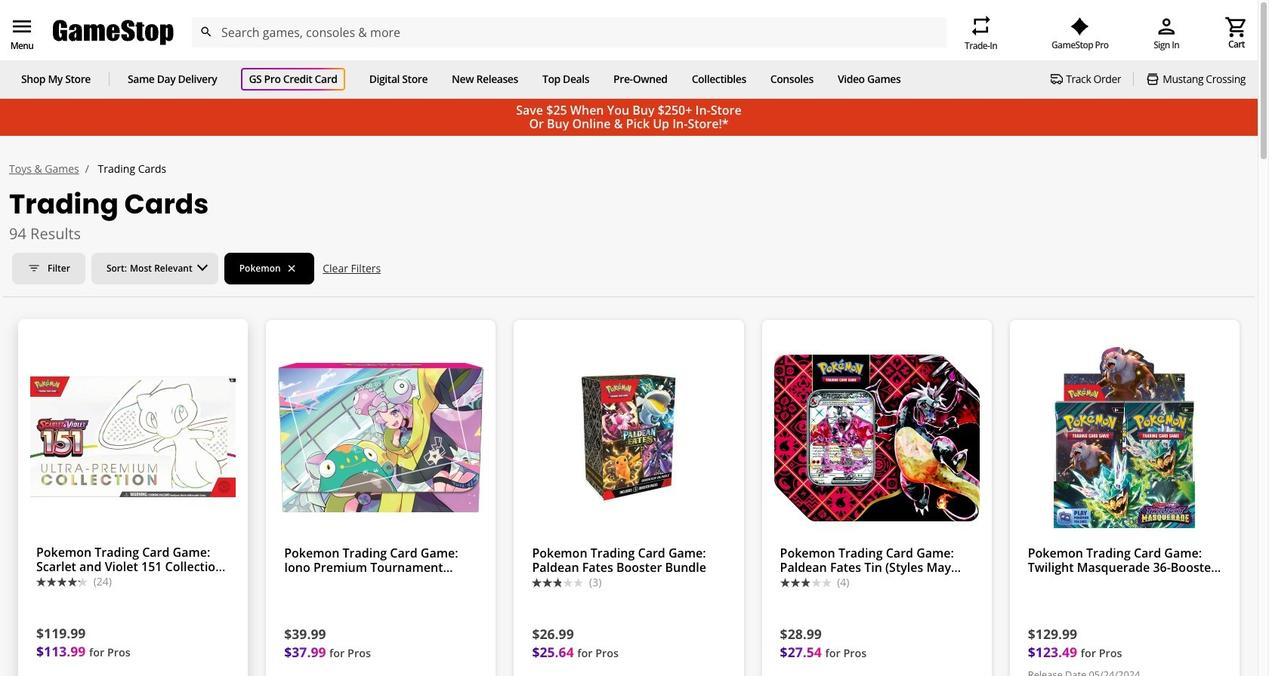 Task type: locate. For each thing, give the bounding box(es) containing it.
Search games, consoles & more search field
[[221, 17, 919, 48]]

None search field
[[191, 17, 947, 48]]



Task type: vqa. For each thing, say whether or not it's contained in the screenshot.
middle online
no



Task type: describe. For each thing, give the bounding box(es) containing it.
gamestop image
[[53, 18, 174, 47]]

gamestop pro icon image
[[1071, 17, 1090, 35]]



